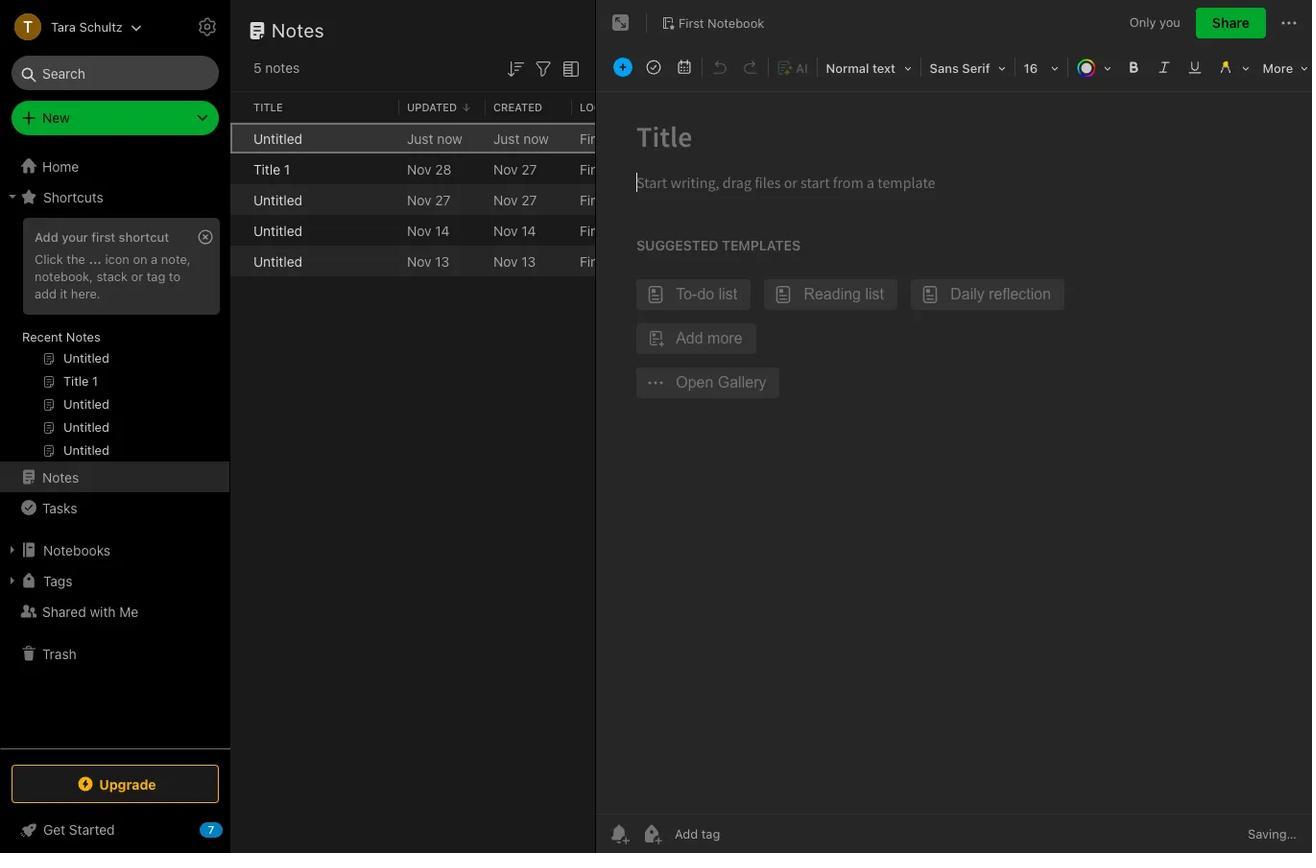 Task type: locate. For each thing, give the bounding box(es) containing it.
add a reminder image
[[608, 823, 631, 846]]

settings image
[[196, 15, 219, 38]]

saving…
[[1248, 826, 1297, 842]]

cell
[[230, 123, 246, 154]]

0 horizontal spatial 13
[[435, 253, 449, 269]]

now down created
[[523, 130, 549, 146]]

first notebook button
[[655, 10, 771, 36]]

5
[[253, 60, 262, 76]]

more
[[1263, 60, 1293, 76]]

shortcut
[[119, 229, 169, 245]]

0 horizontal spatial now
[[437, 130, 462, 146]]

or
[[131, 269, 143, 284]]

1 vertical spatial notes
[[66, 329, 100, 345]]

you
[[1160, 15, 1181, 30]]

Note Editor text field
[[596, 92, 1312, 814]]

upgrade
[[99, 776, 156, 792]]

4 untitled from the top
[[253, 253, 302, 269]]

notes link
[[0, 462, 229, 492]]

just now
[[407, 130, 462, 146], [493, 130, 549, 146]]

with
[[90, 603, 116, 620]]

1 nov 14 from the left
[[407, 222, 450, 239]]

title left 1
[[253, 161, 280, 177]]

recent
[[22, 329, 63, 345]]

title 1
[[253, 161, 290, 177]]

add
[[35, 229, 58, 245]]

nov 27 for 27
[[493, 191, 537, 208]]

just now up nov 28
[[407, 130, 462, 146]]

1 horizontal spatial just
[[493, 130, 520, 146]]

notebooks
[[43, 542, 110, 558]]

nov 28
[[407, 161, 452, 177]]

notes up the tasks
[[42, 469, 79, 485]]

untitled for nov 13
[[253, 253, 302, 269]]

share button
[[1196, 8, 1266, 38]]

27
[[521, 161, 537, 177], [435, 191, 451, 208], [521, 191, 537, 208]]

notebook for 14
[[611, 222, 671, 239]]

now up 28
[[437, 130, 462, 146]]

Add tag field
[[673, 825, 817, 843]]

1 horizontal spatial 14
[[521, 222, 536, 239]]

a
[[151, 251, 158, 267]]

1 title from the top
[[253, 101, 283, 113]]

title for title
[[253, 101, 283, 113]]

add filters image
[[532, 57, 555, 80]]

the
[[67, 251, 85, 267]]

group inside tree
[[0, 212, 229, 469]]

first notebook for nov 13
[[580, 253, 671, 269]]

created
[[493, 101, 542, 113]]

just up nov 28
[[407, 130, 433, 146]]

nov
[[407, 161, 431, 177], [493, 161, 518, 177], [407, 191, 431, 208], [493, 191, 518, 208], [407, 222, 431, 239], [493, 222, 518, 239], [407, 253, 431, 269], [493, 253, 518, 269]]

group
[[0, 212, 229, 469]]

None search field
[[25, 56, 205, 90]]

expand note image
[[610, 12, 633, 35]]

1 horizontal spatial just now
[[493, 130, 549, 146]]

nov 14
[[407, 222, 450, 239], [493, 222, 536, 239]]

2 nov 14 from the left
[[493, 222, 536, 239]]

1 horizontal spatial nov 13
[[493, 253, 536, 269]]

7
[[208, 824, 214, 836]]

shared
[[42, 603, 86, 620]]

now
[[437, 130, 462, 146], [523, 130, 549, 146]]

title down 5 notes
[[253, 101, 283, 113]]

1 vertical spatial title
[[253, 161, 280, 177]]

tara
[[51, 19, 76, 34]]

trash
[[42, 645, 77, 662]]

0 horizontal spatial nov 13
[[407, 253, 449, 269]]

notes right recent
[[66, 329, 100, 345]]

updated
[[407, 101, 457, 113]]

1 horizontal spatial nov 14
[[493, 222, 536, 239]]

3 untitled from the top
[[253, 222, 302, 239]]

stack
[[96, 269, 128, 284]]

2 untitled from the top
[[253, 191, 302, 208]]

notebook
[[708, 15, 764, 30], [611, 130, 671, 146], [611, 161, 671, 177], [611, 191, 671, 208], [611, 222, 671, 239], [611, 253, 671, 269]]

1 horizontal spatial 13
[[521, 253, 536, 269]]

on
[[133, 251, 147, 267]]

13
[[435, 253, 449, 269], [521, 253, 536, 269]]

serif
[[962, 60, 990, 76]]

underline image
[[1181, 54, 1208, 81]]

click the ...
[[35, 251, 102, 267]]

View options field
[[555, 56, 583, 80]]

0 horizontal spatial just now
[[407, 130, 462, 146]]

untitled
[[253, 130, 302, 146], [253, 191, 302, 208], [253, 222, 302, 239], [253, 253, 302, 269]]

More field
[[1256, 54, 1312, 82]]

tree
[[0, 151, 230, 748]]

notes
[[272, 19, 324, 41], [66, 329, 100, 345], [42, 469, 79, 485]]

Sort options field
[[504, 56, 527, 80]]

Font family field
[[923, 54, 1012, 82]]

1 14 from the left
[[435, 222, 450, 239]]

Font size field
[[1017, 54, 1065, 82]]

first for nov 28
[[580, 161, 607, 177]]

More actions field
[[1278, 8, 1301, 38]]

notebook for 13
[[611, 253, 671, 269]]

just now down created
[[493, 130, 549, 146]]

group containing add your first shortcut
[[0, 212, 229, 469]]

1 just now from the left
[[407, 130, 462, 146]]

tag
[[147, 269, 165, 284]]

Insert field
[[609, 54, 637, 81]]

2 just from the left
[[493, 130, 520, 146]]

untitled for nov 27
[[253, 191, 302, 208]]

row group
[[230, 123, 918, 276]]

notebook for 28
[[611, 161, 671, 177]]

2 title from the top
[[253, 161, 280, 177]]

0 horizontal spatial just
[[407, 130, 433, 146]]

first
[[679, 15, 704, 30], [580, 130, 607, 146], [580, 161, 607, 177], [580, 191, 607, 208], [580, 222, 607, 239], [580, 253, 607, 269]]

just down created
[[493, 130, 520, 146]]

add tag image
[[640, 823, 663, 846]]

just
[[407, 130, 433, 146], [493, 130, 520, 146]]

first notebook
[[679, 15, 764, 30], [580, 130, 671, 146], [580, 161, 671, 177], [580, 191, 671, 208], [580, 222, 671, 239], [580, 253, 671, 269]]

home
[[42, 158, 79, 174]]

1 horizontal spatial now
[[523, 130, 549, 146]]

0 horizontal spatial nov 14
[[407, 222, 450, 239]]

2 14 from the left
[[521, 222, 536, 239]]

Help and Learning task checklist field
[[0, 815, 230, 846]]

notes up notes
[[272, 19, 324, 41]]

2 now from the left
[[523, 130, 549, 146]]

nov 13
[[407, 253, 449, 269], [493, 253, 536, 269]]

untitled for nov 14
[[253, 222, 302, 239]]

tags button
[[0, 565, 229, 596]]

0 horizontal spatial 14
[[435, 222, 450, 239]]

italic image
[[1150, 54, 1177, 81]]

Heading level field
[[819, 54, 918, 82]]

first notebook for nov 14
[[580, 222, 671, 239]]

note window element
[[596, 0, 1312, 853]]

nov 27
[[493, 161, 537, 177], [407, 191, 451, 208], [493, 191, 537, 208]]

0 vertical spatial title
[[253, 101, 283, 113]]

it
[[60, 286, 67, 301]]

14
[[435, 222, 450, 239], [521, 222, 536, 239]]

schultz
[[79, 19, 123, 34]]

notebook,
[[35, 269, 93, 284]]

title
[[253, 101, 283, 113], [253, 161, 280, 177]]

title for title 1
[[253, 161, 280, 177]]



Task type: describe. For each thing, give the bounding box(es) containing it.
notes inside group
[[66, 329, 100, 345]]

normal text
[[826, 60, 895, 76]]

tags
[[43, 573, 72, 589]]

sans
[[930, 60, 959, 76]]

icon on a note, notebook, stack or tag to add it here.
[[35, 251, 191, 301]]

1 just from the left
[[407, 130, 433, 146]]

tasks button
[[0, 492, 229, 523]]

first
[[91, 229, 115, 245]]

new
[[42, 109, 70, 126]]

only
[[1130, 15, 1156, 30]]

get started
[[43, 822, 115, 838]]

note,
[[161, 251, 191, 267]]

to
[[169, 269, 180, 284]]

upgrade button
[[12, 765, 219, 803]]

2 vertical spatial notes
[[42, 469, 79, 485]]

...
[[89, 251, 102, 267]]

icon
[[105, 251, 129, 267]]

27 for 27
[[521, 191, 537, 208]]

notebook for 27
[[611, 191, 671, 208]]

shared with me
[[42, 603, 138, 620]]

first inside button
[[679, 15, 704, 30]]

add
[[35, 286, 57, 301]]

tasks
[[42, 500, 77, 516]]

1 13 from the left
[[435, 253, 449, 269]]

new button
[[12, 101, 219, 135]]

28
[[435, 161, 452, 177]]

nov 27 for 28
[[493, 161, 537, 177]]

text
[[872, 60, 895, 76]]

first for nov 13
[[580, 253, 607, 269]]

notebooks link
[[0, 535, 229, 565]]

more actions image
[[1278, 12, 1301, 35]]

first for nov 27
[[580, 191, 607, 208]]

bold image
[[1120, 54, 1147, 81]]

your
[[62, 229, 88, 245]]

Account field
[[0, 8, 142, 46]]

first notebook for nov 27
[[580, 191, 671, 208]]

row group containing untitled
[[230, 123, 918, 276]]

2 nov 13 from the left
[[493, 253, 536, 269]]

first notebook inside button
[[679, 15, 764, 30]]

started
[[69, 822, 115, 838]]

me
[[119, 603, 138, 620]]

task image
[[640, 54, 667, 81]]

sans serif
[[930, 60, 990, 76]]

notebook inside button
[[708, 15, 764, 30]]

home link
[[0, 151, 230, 181]]

first notebook for nov 28
[[580, 161, 671, 177]]

Highlight field
[[1210, 54, 1256, 82]]

27 for 28
[[521, 161, 537, 177]]

expand notebooks image
[[5, 542, 20, 558]]

1 nov 13 from the left
[[407, 253, 449, 269]]

Search text field
[[25, 56, 205, 90]]

first for nov 14
[[580, 222, 607, 239]]

tree containing home
[[0, 151, 230, 748]]

Font color field
[[1070, 54, 1118, 82]]

location
[[580, 101, 634, 113]]

2 13 from the left
[[521, 253, 536, 269]]

Add filters field
[[532, 56, 555, 80]]

5 notes
[[253, 60, 300, 76]]

notes
[[265, 60, 300, 76]]

only you
[[1130, 15, 1181, 30]]

2 just now from the left
[[493, 130, 549, 146]]

shared with me link
[[0, 596, 229, 627]]

share
[[1212, 14, 1250, 31]]

recent notes
[[22, 329, 100, 345]]

1 now from the left
[[437, 130, 462, 146]]

tara schultz
[[51, 19, 123, 34]]

get
[[43, 822, 65, 838]]

1
[[284, 161, 290, 177]]

normal
[[826, 60, 869, 76]]

0 vertical spatial notes
[[272, 19, 324, 41]]

here.
[[71, 286, 100, 301]]

shortcuts button
[[0, 181, 229, 212]]

click to collapse image
[[223, 818, 238, 841]]

16
[[1024, 60, 1038, 76]]

calendar event image
[[671, 54, 698, 81]]

add your first shortcut
[[35, 229, 169, 245]]

shortcuts
[[43, 189, 103, 205]]

1 untitled from the top
[[253, 130, 302, 146]]

click
[[35, 251, 63, 267]]

trash link
[[0, 638, 229, 669]]

expand tags image
[[5, 573, 20, 588]]



Task type: vqa. For each thing, say whether or not it's contained in the screenshot.


